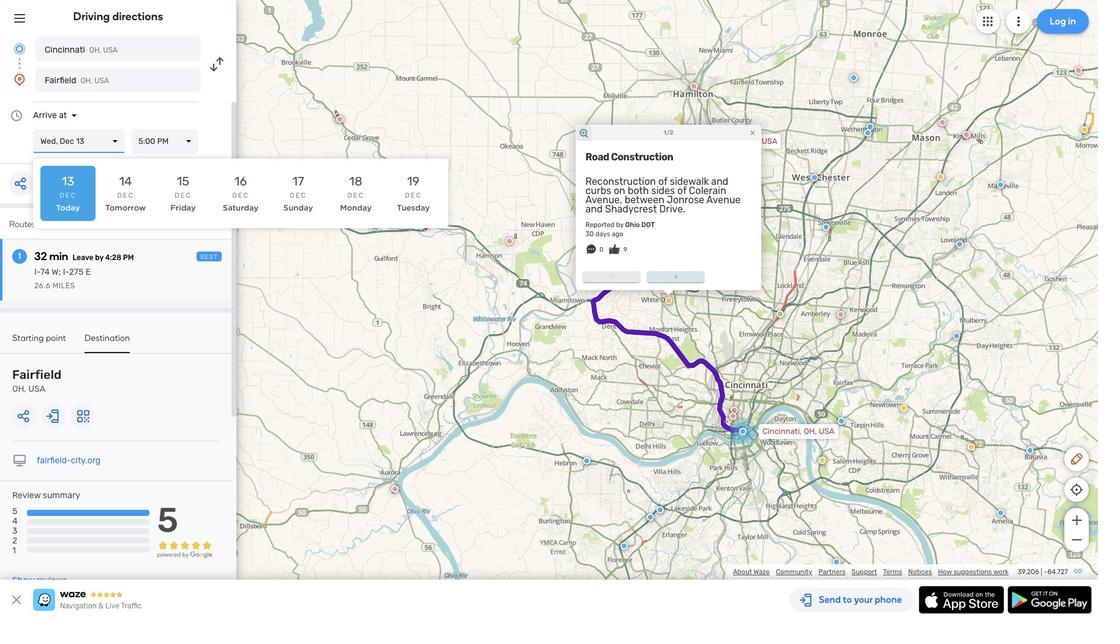 Task type: locate. For each thing, give the bounding box(es) containing it.
arrive
[[33, 110, 57, 121]]

dec up tomorrow
[[117, 192, 134, 200]]

0 vertical spatial 13
[[76, 137, 84, 146]]

fairfield oh, usa
[[45, 75, 109, 86], [12, 368, 62, 395]]

13 up today at the top
[[62, 174, 74, 189]]

1 vertical spatial fairfield
[[12, 368, 62, 382]]

0
[[600, 246, 604, 254]]

terms link
[[884, 569, 903, 577]]

fairfield down starting point button
[[12, 368, 62, 382]]

suggestions
[[954, 569, 993, 577]]

navigation
[[60, 602, 97, 611]]

-
[[1045, 569, 1048, 577]]

19
[[407, 174, 420, 189]]

1 horizontal spatial 1
[[18, 251, 21, 262]]

1 horizontal spatial by
[[617, 221, 624, 229]]

pm
[[157, 137, 169, 146], [123, 254, 134, 262]]

dec up saturday
[[232, 192, 249, 200]]

on
[[614, 185, 626, 197]]

1 horizontal spatial 13
[[76, 137, 84, 146]]

17
[[293, 174, 304, 189]]

police image
[[851, 74, 858, 82], [865, 129, 872, 137], [811, 174, 819, 181], [957, 241, 964, 248], [838, 418, 846, 425], [998, 510, 1005, 517], [647, 514, 655, 522], [834, 559, 841, 566]]

dec inside 17 dec sunday
[[290, 192, 307, 200]]

dec inside 13 dec today
[[60, 192, 76, 200]]

0 horizontal spatial of
[[659, 176, 668, 188]]

1 vertical spatial and
[[586, 203, 603, 215]]

pm inside 32 min leave by 4:28 pm
[[123, 254, 134, 262]]

0 vertical spatial by
[[617, 221, 624, 229]]

about waze community partners support terms notices how suggestions work
[[734, 569, 1009, 577]]

community
[[776, 569, 813, 577]]

1 horizontal spatial i-
[[63, 267, 69, 278]]

0 horizontal spatial by
[[95, 254, 104, 262]]

i- up 26.6
[[34, 267, 40, 278]]

0 horizontal spatial pm
[[123, 254, 134, 262]]

road closed image
[[1076, 67, 1083, 74], [940, 119, 947, 126], [963, 131, 971, 139], [506, 238, 514, 245], [731, 407, 739, 414]]

18 dec monday
[[340, 174, 372, 213]]

pm right 5:00
[[157, 137, 169, 146]]

fairfield
[[45, 75, 76, 86], [12, 368, 62, 382]]

between
[[625, 194, 665, 206]]

4:28
[[105, 254, 121, 262]]

reviews
[[36, 576, 67, 587]]

1 horizontal spatial pm
[[157, 137, 169, 146]]

0 vertical spatial pm
[[157, 137, 169, 146]]

dec up monday
[[348, 192, 365, 200]]

13 right wed,
[[76, 137, 84, 146]]

0 vertical spatial and
[[712, 176, 729, 188]]

chevron right image
[[671, 272, 681, 282]]

3
[[12, 527, 17, 537]]

1 down the 3
[[12, 546, 16, 557]]

5 4 3 2 1
[[12, 507, 18, 557]]

0 horizontal spatial i-
[[34, 267, 40, 278]]

1 vertical spatial 1
[[12, 546, 16, 557]]

x image
[[9, 593, 24, 608]]

at
[[59, 110, 67, 121]]

17 dec sunday
[[284, 174, 313, 213]]

dec for 13
[[60, 192, 76, 200]]

1 horizontal spatial 5
[[157, 501, 179, 541]]

and up reported
[[586, 203, 603, 215]]

dot
[[642, 221, 655, 229]]

of
[[659, 176, 668, 188], [678, 185, 687, 197]]

of up between
[[659, 176, 668, 188]]

dec inside "15 dec friday"
[[175, 192, 192, 200]]

road closed image
[[691, 83, 698, 90], [336, 116, 344, 123], [838, 311, 845, 319], [730, 413, 737, 420], [392, 486, 399, 493]]

usa down driving directions
[[103, 46, 118, 55]]

19 dec tuesday
[[397, 174, 430, 213]]

hazard image
[[1082, 126, 1089, 134], [938, 173, 945, 181], [901, 405, 908, 412], [968, 444, 976, 451]]

275
[[69, 267, 84, 278]]

sides
[[652, 185, 675, 197]]

dec inside 19 dec tuesday
[[405, 192, 422, 200]]

both
[[628, 185, 649, 197]]

pm right 4:28
[[123, 254, 134, 262]]

arrive at
[[33, 110, 67, 121]]

dec inside 14 dec tomorrow
[[117, 192, 134, 200]]

fairfield oh, usa down starting point button
[[12, 368, 62, 395]]

dec up tuesday
[[405, 192, 422, 200]]

1 vertical spatial pm
[[123, 254, 134, 262]]

oh, down starting point button
[[12, 384, 26, 395]]

fairfield down cincinnati
[[45, 75, 76, 86]]

tuesday
[[397, 203, 430, 213]]

5
[[157, 501, 179, 541], [12, 507, 17, 517]]

current location image
[[12, 42, 27, 56]]

1 vertical spatial by
[[95, 254, 104, 262]]

dec right wed,
[[60, 137, 74, 146]]

fairfield oh, usa down 'cincinnati oh, usa'
[[45, 75, 109, 86]]

best
[[201, 254, 218, 261]]

of right sides at right top
[[678, 185, 687, 197]]

miles
[[53, 282, 75, 291]]

0 vertical spatial 1
[[18, 251, 21, 262]]

zoom in image
[[1070, 514, 1085, 528]]

dec up today at the top
[[60, 192, 76, 200]]

&
[[99, 602, 104, 611]]

monday
[[340, 203, 372, 213]]

i-
[[34, 267, 40, 278], [63, 267, 69, 278]]

drive.
[[660, 203, 686, 215]]

dec up friday
[[175, 192, 192, 200]]

and up avenue
[[712, 176, 729, 188]]

location image
[[12, 72, 27, 87]]

by up the ago
[[617, 221, 624, 229]]

how suggestions work link
[[939, 569, 1009, 577]]

dec inside wed, dec 13 list box
[[60, 137, 74, 146]]

construction
[[611, 151, 674, 163]]

14 dec tomorrow
[[105, 174, 146, 213]]

1 vertical spatial 13
[[62, 174, 74, 189]]

i- right w;
[[63, 267, 69, 278]]

w;
[[52, 267, 61, 278]]

sunday
[[284, 203, 313, 213]]

dec
[[60, 137, 74, 146], [60, 192, 76, 200], [117, 192, 134, 200], [175, 192, 192, 200], [232, 192, 249, 200], [290, 192, 307, 200], [348, 192, 365, 200], [405, 192, 422, 200]]

dec inside 16 dec saturday
[[232, 192, 249, 200]]

saturday
[[223, 203, 259, 213]]

usa down 'cincinnati oh, usa'
[[94, 77, 109, 85]]

ago
[[612, 230, 624, 238]]

about waze link
[[734, 569, 770, 577]]

2
[[12, 536, 17, 547]]

by left 4:28
[[95, 254, 104, 262]]

18 option
[[329, 166, 384, 221]]

15 option
[[156, 166, 211, 221]]

16 dec saturday
[[223, 174, 259, 213]]

tomorrow
[[105, 203, 146, 213]]

18
[[350, 174, 363, 189]]

32 min leave by 4:28 pm
[[34, 250, 134, 264]]

1 vertical spatial fairfield oh, usa
[[12, 368, 62, 395]]

dec for 15
[[175, 192, 192, 200]]

17 option
[[271, 166, 326, 221]]

reconstruction
[[586, 176, 656, 188]]

oh, right cincinnati,
[[804, 427, 817, 436]]

32
[[34, 250, 47, 264]]

driving
[[73, 10, 110, 23]]

support
[[852, 569, 878, 577]]

police image
[[867, 123, 875, 131], [998, 181, 1005, 189], [823, 224, 830, 231], [954, 333, 961, 340], [1027, 447, 1035, 455], [583, 458, 591, 465], [657, 507, 664, 514], [621, 543, 628, 550]]

oh, inside 'cincinnati oh, usa'
[[89, 46, 101, 55]]

0 horizontal spatial 1
[[12, 546, 16, 557]]

5 inside 5 4 3 2 1
[[12, 507, 17, 517]]

by
[[617, 221, 624, 229], [95, 254, 104, 262]]

2 i- from the left
[[63, 267, 69, 278]]

curbs
[[586, 185, 612, 197]]

1
[[18, 251, 21, 262], [12, 546, 16, 557]]

by inside reconstruction of sidewalk and curbs on both sides of colerain avenue, between jonrose avenue and shadycrest drive. reported by ohio dot 30 days ago
[[617, 221, 624, 229]]

sidewalk
[[670, 176, 709, 188]]

1 left 32 at the left top of the page
[[18, 251, 21, 262]]

dec up sunday
[[290, 192, 307, 200]]

oh, right cincinnati
[[89, 46, 101, 55]]

cincinnati, oh, usa
[[763, 427, 835, 436]]

0 vertical spatial fairfield oh, usa
[[45, 75, 109, 86]]

dec for wed,
[[60, 137, 74, 146]]

5:00 pm list box
[[131, 129, 199, 154]]

dec for 19
[[405, 192, 422, 200]]

dec inside 18 dec monday
[[348, 192, 365, 200]]

0 horizontal spatial 5
[[12, 507, 17, 517]]

how
[[939, 569, 953, 577]]

1 i- from the left
[[34, 267, 40, 278]]

wed, dec 13 list box
[[33, 129, 125, 154]]

0 horizontal spatial 13
[[62, 174, 74, 189]]



Task type: describe. For each thing, give the bounding box(es) containing it.
destination button
[[85, 333, 130, 354]]

review summary
[[12, 491, 80, 501]]

15
[[177, 174, 190, 189]]

pencil image
[[1070, 452, 1085, 467]]

point
[[46, 333, 66, 344]]

5 for 5
[[157, 501, 179, 541]]

dec for 16
[[232, 192, 249, 200]]

5:00 pm
[[139, 137, 169, 146]]

cincinnati,
[[763, 427, 802, 436]]

reported
[[586, 221, 615, 229]]

clock image
[[9, 108, 24, 123]]

0 vertical spatial fairfield
[[45, 75, 76, 86]]

×
[[750, 127, 756, 139]]

avenue,
[[586, 194, 623, 206]]

support link
[[852, 569, 878, 577]]

review
[[12, 491, 41, 501]]

by inside 32 min leave by 4:28 pm
[[95, 254, 104, 262]]

13 inside list box
[[76, 137, 84, 146]]

navigation & live traffic
[[60, 602, 142, 611]]

summary
[[43, 491, 80, 501]]

5 for 5 4 3 2 1
[[12, 507, 17, 517]]

13 dec today
[[56, 174, 80, 213]]

1/2
[[664, 129, 674, 137]]

community link
[[776, 569, 813, 577]]

zoom out image
[[1070, 533, 1085, 548]]

1 horizontal spatial and
[[712, 176, 729, 188]]

× link
[[748, 127, 759, 139]]

84.727
[[1048, 569, 1069, 577]]

partners link
[[819, 569, 846, 577]]

13 inside 13 dec today
[[62, 174, 74, 189]]

26.6
[[34, 282, 51, 291]]

live
[[105, 602, 119, 611]]

14 option
[[98, 166, 153, 221]]

14
[[119, 174, 132, 189]]

reconstruction of sidewalk and curbs on both sides of colerain avenue, between jonrose avenue and shadycrest drive. reported by ohio dot 30 days ago
[[586, 176, 741, 238]]

show
[[12, 576, 34, 587]]

today
[[56, 203, 80, 213]]

notices link
[[909, 569, 933, 577]]

1 horizontal spatial of
[[678, 185, 687, 197]]

avenue
[[707, 194, 741, 206]]

starting point button
[[12, 333, 66, 352]]

colerain
[[689, 185, 727, 197]]

link image
[[1074, 567, 1084, 577]]

fairfield-
[[37, 456, 71, 466]]

directions
[[112, 10, 163, 23]]

usa up hazard image
[[819, 427, 835, 436]]

pm inside list box
[[157, 137, 169, 146]]

dec for 14
[[117, 192, 134, 200]]

dec for 17
[[290, 192, 307, 200]]

1 inside 5 4 3 2 1
[[12, 546, 16, 557]]

|
[[1042, 569, 1043, 577]]

16 option
[[213, 166, 268, 221]]

ohio
[[626, 221, 640, 229]]

city.org
[[71, 456, 101, 466]]

oh, right the fairfield,
[[747, 137, 760, 146]]

routes
[[9, 219, 36, 230]]

days
[[596, 230, 611, 238]]

30
[[586, 230, 594, 238]]

cincinnati oh, usa
[[45, 45, 118, 55]]

19 option
[[386, 166, 441, 221]]

hazard image
[[819, 457, 827, 465]]

road
[[586, 151, 610, 163]]

computer image
[[12, 454, 27, 469]]

chit chat image
[[777, 311, 784, 318]]

show reviews
[[12, 576, 67, 587]]

fairfield-city.org link
[[37, 456, 101, 466]]

notices
[[909, 569, 933, 577]]

usa inside 'cincinnati oh, usa'
[[103, 46, 118, 55]]

waze
[[754, 569, 770, 577]]

5:00
[[139, 137, 155, 146]]

usa right the × link
[[762, 137, 778, 146]]

destination
[[85, 333, 130, 344]]

oh, down 'cincinnati oh, usa'
[[81, 77, 93, 85]]

9
[[624, 246, 628, 254]]

74
[[40, 267, 50, 278]]

fairfield, oh, usa
[[714, 137, 778, 146]]

15 dec friday
[[171, 174, 196, 213]]

13 option
[[40, 166, 96, 221]]

wed,
[[40, 137, 58, 146]]

chevron left image
[[607, 272, 617, 282]]

dec for 18
[[348, 192, 365, 200]]

39.206 | -84.727
[[1018, 569, 1069, 577]]

usa down starting point button
[[28, 384, 45, 395]]

e
[[86, 267, 91, 278]]

starting point
[[12, 333, 66, 344]]

work
[[994, 569, 1009, 577]]

i-74 w; i-275 e 26.6 miles
[[34, 267, 91, 291]]

39.206
[[1018, 569, 1040, 577]]

4
[[12, 517, 18, 527]]

about
[[734, 569, 753, 577]]

traffic
[[121, 602, 142, 611]]

0 horizontal spatial and
[[586, 203, 603, 215]]

fairfield-city.org
[[37, 456, 101, 466]]

leave
[[73, 254, 93, 262]]

road construction
[[586, 151, 674, 163]]

friday
[[171, 203, 196, 213]]

driving directions
[[73, 10, 163, 23]]

fairfield,
[[714, 137, 745, 146]]



Task type: vqa. For each thing, say whether or not it's contained in the screenshot.
821-
no



